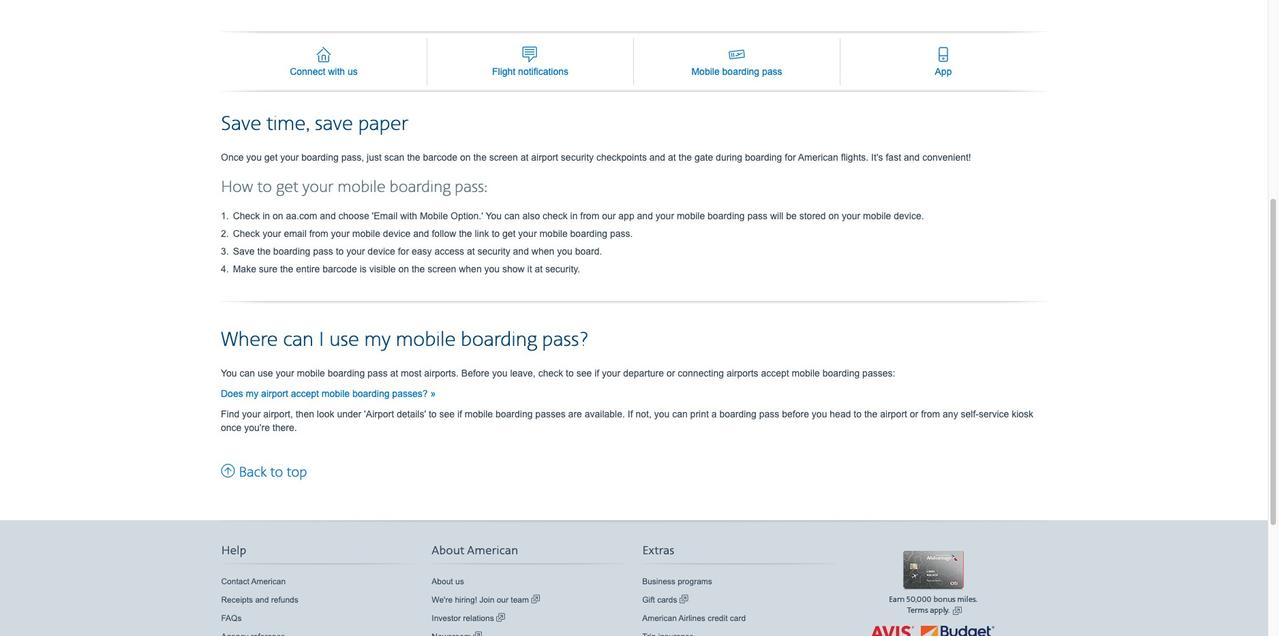 Task type: vqa. For each thing, say whether or not it's contained in the screenshot.
1st Option Group
no



Task type: describe. For each thing, give the bounding box(es) containing it.
your up is
[[346, 246, 365, 257]]

paper
[[358, 112, 408, 137]]

'airport
[[364, 409, 394, 420]]

there.
[[273, 422, 297, 433]]

get for to
[[276, 178, 298, 197]]

mobile boarding pass
[[691, 66, 782, 77]]

0 horizontal spatial when
[[459, 264, 482, 274]]

and right checkpoints
[[649, 152, 665, 163]]

the left gate
[[679, 152, 692, 163]]

screen inside check in on aa.com and choose 'email with mobile option.' you can also check in from our app and your mobile boarding pass will be stored on your mobile device. check your email from your mobile device and follow the link to get your mobile boarding pass. save the boarding pass to your device for easy access at security and when you board. make sure the entire barcode is visible on the screen when you show it at security.
[[428, 264, 456, 274]]

1 horizontal spatial if
[[594, 368, 599, 379]]

where
[[221, 328, 278, 353]]

connect with us
[[290, 66, 358, 77]]

stored
[[799, 210, 826, 221]]

find
[[221, 409, 239, 420]]

2 in from the left
[[570, 210, 578, 221]]

1 horizontal spatial accept
[[761, 368, 789, 379]]

kiosk
[[1012, 409, 1033, 420]]

1 check from the top
[[233, 210, 260, 221]]

'email
[[372, 210, 398, 221]]

once you get your boarding pass, just scan the barcode on the screen at airport security checkpoints and at the gate during boarding for american flights. it's fast and convenient!
[[221, 152, 971, 163]]

to right link on the left of the page
[[492, 228, 500, 239]]

board.
[[575, 246, 602, 257]]

boarding up before
[[461, 328, 537, 353]]

aa.com
[[286, 210, 317, 221]]

receipts and refunds
[[221, 596, 298, 605]]

contact
[[221, 577, 249, 587]]

to left top at the left bottom
[[270, 464, 283, 482]]

mobile inside 'find your airport, then look under 'airport details' to see if mobile boarding passes are available. if not, you can print a boarding pass before you head to the airport or from any self-service kiosk once you're there.'
[[465, 409, 493, 420]]

mobile up most
[[396, 328, 456, 353]]

most
[[401, 368, 422, 379]]

newpage image for extras
[[679, 594, 688, 606]]

how
[[221, 178, 253, 197]]

investor
[[432, 614, 461, 623]]

pass,
[[341, 152, 364, 163]]

at up the also
[[521, 152, 529, 163]]

your up airport,
[[276, 368, 294, 379]]

american up join
[[467, 544, 518, 559]]

we're hiring! join our team link
[[432, 594, 540, 606]]

for inside check in on aa.com and choose 'email with mobile option.' you can also check in from our app and your mobile boarding pass will be stored on your mobile device. check your email from your mobile device and follow the link to get your mobile boarding pass. save the boarding pass to your device for easy access at security and when you board. make sure the entire barcode is visible on the screen when you show it at security.
[[398, 246, 409, 257]]

your right stored
[[842, 210, 860, 221]]

gift
[[642, 596, 655, 605]]

the right 'sure'
[[280, 264, 293, 274]]

check for also
[[543, 210, 568, 221]]

airport,
[[263, 409, 293, 420]]

airlines
[[679, 614, 705, 623]]

flight notifications
[[492, 66, 569, 77]]

relations
[[463, 614, 494, 623]]

is
[[360, 264, 367, 274]]

boarding down scan
[[390, 178, 451, 197]]

gift cards
[[642, 596, 679, 605]]

pass.
[[610, 228, 633, 239]]

not,
[[636, 409, 652, 420]]

with inside check in on aa.com and choose 'email with mobile option.' you can also check in from our app and your mobile boarding pass will be stored on your mobile device. check your email from your mobile device and follow the link to get your mobile boarding pass. save the boarding pass to your device for easy access at security and when you board. make sure the entire barcode is visible on the screen when you show it at security.
[[400, 210, 417, 221]]

also
[[522, 210, 540, 221]]

the up 'sure'
[[257, 246, 271, 257]]

save time, save paper
[[221, 112, 408, 137]]

you right once
[[246, 152, 262, 163]]

airport inside 'find your airport, then look under 'airport details' to see if mobile boarding passes are available. if not, you can print a boarding pass before you head to the airport or from any self-service kiosk once you're there.'
[[880, 409, 907, 420]]

on left 'aa.com'
[[273, 210, 283, 221]]

on up pass:
[[460, 152, 471, 163]]

are
[[568, 409, 582, 420]]

boarding left the 'passes'
[[496, 409, 533, 420]]

mobile down the also
[[539, 228, 568, 239]]

1 vertical spatial use
[[258, 368, 273, 379]]

leave,
[[510, 368, 536, 379]]

flight
[[492, 66, 515, 77]]

choose
[[338, 210, 369, 221]]

you inside check in on aa.com and choose 'email with mobile option.' you can also check in from our app and your mobile boarding pass will be stored on your mobile device. check your email from your mobile device and follow the link to get your mobile boarding pass. save the boarding pass to your device for easy access at security and when you board. make sure the entire barcode is visible on the screen when you show it at security.
[[486, 210, 502, 221]]

get inside check in on aa.com and choose 'email with mobile option.' you can also check in from our app and your mobile boarding pass will be stored on your mobile device. check your email from your mobile device and follow the link to get your mobile boarding pass. save the boarding pass to your device for easy access at security and when you board. make sure the entire barcode is visible on the screen when you show it at security.
[[502, 228, 516, 239]]

before
[[461, 368, 489, 379]]

back
[[239, 464, 267, 482]]

business programs
[[642, 577, 712, 587]]

passes
[[535, 409, 566, 420]]

you right the not,
[[654, 409, 670, 420]]

option.'
[[451, 210, 483, 221]]

0 vertical spatial my
[[364, 328, 391, 353]]

mobile left the device.
[[863, 210, 891, 221]]

mobile up before
[[792, 368, 820, 379]]

cards
[[657, 596, 677, 605]]

to right details'
[[429, 409, 437, 420]]

app
[[618, 210, 634, 221]]

access
[[434, 246, 464, 257]]

fast
[[886, 152, 901, 163]]

you're
[[244, 422, 270, 433]]

self-
[[961, 409, 979, 420]]

entire
[[296, 264, 320, 274]]

where can i use my mobile boarding pass?
[[221, 328, 588, 353]]

boarding up board.
[[570, 228, 607, 239]]

once
[[221, 152, 244, 163]]

and right fast
[[904, 152, 920, 163]]

to down "pass?"
[[566, 368, 574, 379]]

if
[[628, 409, 633, 420]]

boarding down email
[[273, 246, 310, 257]]

passes:
[[862, 368, 895, 379]]

airports.
[[424, 368, 459, 379]]

0 vertical spatial us
[[348, 66, 358, 77]]

save inside check in on aa.com and choose 'email with mobile option.' you can also check in from our app and your mobile boarding pass will be stored on your mobile device. check your email from your mobile device and follow the link to get your mobile boarding pass. save the boarding pass to your device for easy access at security and when you board. make sure the entire barcode is visible on the screen when you show it at security.
[[233, 246, 255, 257]]

departure
[[623, 368, 664, 379]]

if inside 'find your airport, then look under 'airport details' to see if mobile boarding passes are available. if not, you can print a boarding pass before you head to the airport or from any self-service kiosk once you're there.'
[[457, 409, 462, 420]]

save
[[315, 112, 353, 137]]

your down the also
[[518, 228, 537, 239]]

1 horizontal spatial see
[[576, 368, 592, 379]]

faqs link
[[221, 613, 242, 625]]

you up the "security."
[[557, 246, 572, 257]]

from inside 'find your airport, then look under 'airport details' to see if mobile boarding passes are available. if not, you can print a boarding pass before you head to the airport or from any self-service kiosk once you're there.'
[[921, 409, 940, 420]]

boarding up "'airport"
[[352, 388, 390, 399]]

visible
[[369, 264, 396, 274]]

business programs link
[[642, 576, 712, 588]]

mobile up look
[[322, 388, 350, 399]]

at right the it
[[535, 264, 543, 274]]

investor relations
[[432, 614, 496, 623]]

how to get your mobile boarding pass:
[[221, 178, 487, 197]]

any
[[943, 409, 958, 420]]

follow
[[432, 228, 456, 239]]

email
[[284, 228, 307, 239]]

join
[[479, 596, 494, 605]]

save up to 35% with avis and budget. opens another site in a new window that may not meet accessibility guidelines image
[[853, 623, 1014, 637]]

during
[[716, 152, 742, 163]]

faqs
[[221, 614, 242, 623]]

airports
[[727, 368, 758, 379]]

at down link on the left of the page
[[467, 246, 475, 257]]

on right visible
[[398, 264, 409, 274]]

time,
[[266, 112, 310, 137]]

1 horizontal spatial use
[[329, 328, 359, 353]]

device.
[[894, 210, 924, 221]]

at left most
[[390, 368, 398, 379]]

main content containing save time, save paper
[[217, 0, 1047, 482]]

connect
[[290, 66, 325, 77]]

does my airport accept mobile boarding passes? link
[[221, 388, 436, 399]]

boarding left pass,
[[301, 152, 339, 163]]

help
[[221, 544, 246, 559]]

easy
[[412, 246, 432, 257]]

your right app
[[656, 210, 674, 221]]

about american
[[432, 544, 518, 559]]

scan
[[384, 152, 404, 163]]

and right app
[[637, 210, 653, 221]]

mobile inside check in on aa.com and choose 'email with mobile option.' you can also check in from our app and your mobile boarding pass will be stored on your mobile device. check your email from your mobile device and follow the link to get your mobile boarding pass. save the boarding pass to your device for easy access at security and when you board. make sure the entire barcode is visible on the screen when you show it at security.
[[420, 210, 448, 221]]

the right scan
[[407, 152, 420, 163]]

boarding right a
[[719, 409, 757, 420]]

your left departure on the bottom of page
[[602, 368, 620, 379]]

receipts and refunds link
[[221, 594, 298, 606]]

mobile image
[[935, 45, 952, 65]]

to down the "choose"
[[336, 246, 344, 257]]

check for leave,
[[538, 368, 563, 379]]

at left gate
[[668, 152, 676, 163]]



Task type: locate. For each thing, give the bounding box(es) containing it.
1 horizontal spatial for
[[785, 152, 796, 163]]

if down before
[[457, 409, 462, 420]]

1 vertical spatial about
[[432, 577, 453, 587]]

device down 'email on the top of page
[[383, 228, 411, 239]]

0 horizontal spatial us
[[348, 66, 358, 77]]

american down gift cards
[[642, 614, 677, 623]]

our inside check in on aa.com and choose 'email with mobile option.' you can also check in from our app and your mobile boarding pass will be stored on your mobile device. check your email from your mobile device and follow the link to get your mobile boarding pass. save the boarding pass to your device for easy access at security and when you board. make sure the entire barcode is visible on the screen when you show it at security.
[[602, 210, 616, 221]]

1 horizontal spatial security
[[561, 152, 594, 163]]

my
[[364, 328, 391, 353], [246, 388, 258, 399]]

my right does at the left
[[246, 388, 258, 399]]

head
[[830, 409, 851, 420]]

mobile up the "choose"
[[338, 178, 386, 197]]

1 in from the left
[[263, 210, 270, 221]]

american up 'receipts and refunds' link
[[251, 577, 286, 587]]

our right join
[[497, 596, 509, 605]]

look
[[317, 409, 334, 420]]

2 horizontal spatial airport
[[880, 409, 907, 420]]

us up hiring!
[[455, 577, 464, 587]]

business
[[642, 577, 675, 587]]

you
[[486, 210, 502, 221], [221, 368, 237, 379]]

see inside 'find your airport, then look under 'airport details' to see if mobile boarding passes are available. if not, you can print a boarding pass before you head to the airport or from any self-service kiosk once you're there.'
[[439, 409, 455, 420]]

and left the "choose"
[[320, 210, 336, 221]]

us
[[348, 66, 358, 77], [455, 577, 464, 587]]

use down where
[[258, 368, 273, 379]]

barcode inside check in on aa.com and choose 'email with mobile option.' you can also check in from our app and your mobile boarding pass will be stored on your mobile device. check your email from your mobile device and follow the link to get your mobile boarding pass. save the boarding pass to your device for easy access at security and when you board. make sure the entire barcode is visible on the screen when you show it at security.
[[323, 264, 357, 274]]

0 vertical spatial check
[[543, 210, 568, 221]]

1 vertical spatial if
[[457, 409, 462, 420]]

check
[[543, 210, 568, 221], [538, 368, 563, 379]]

you left show
[[484, 264, 500, 274]]

from right email
[[309, 228, 328, 239]]

0 horizontal spatial accept
[[291, 388, 319, 399]]

flight notifications link
[[427, 38, 634, 85]]

american airlines credit card
[[642, 614, 746, 623]]

0 vertical spatial get
[[264, 152, 278, 163]]

the inside 'find your airport, then look under 'airport details' to see if mobile boarding passes are available. if not, you can print a boarding pass before you head to the airport or from any self-service kiosk once you're there.'
[[864, 409, 878, 420]]

can
[[504, 210, 520, 221], [283, 328, 314, 353], [240, 368, 255, 379], [672, 409, 688, 420]]

show
[[502, 264, 525, 274]]

0 horizontal spatial mobile
[[420, 210, 448, 221]]

your up 'aa.com'
[[302, 178, 334, 197]]

0 horizontal spatial my
[[246, 388, 258, 399]]

and up easy at the top left of page
[[413, 228, 429, 239]]

mobile up does my airport accept mobile boarding passes?
[[297, 368, 325, 379]]

just
[[367, 152, 382, 163]]

1 vertical spatial for
[[398, 246, 409, 257]]

security inside check in on aa.com and choose 'email with mobile option.' you can also check in from our app and your mobile boarding pass will be stored on your mobile device. check your email from your mobile device and follow the link to get your mobile boarding pass. save the boarding pass to your device for easy access at security and when you board. make sure the entire barcode is visible on the screen when you show it at security.
[[477, 246, 510, 257]]

0 vertical spatial security
[[561, 152, 594, 163]]

print
[[690, 409, 709, 420]]

get for you
[[264, 152, 278, 163]]

contact american
[[221, 577, 286, 587]]

notifications
[[518, 66, 569, 77]]

mobile
[[338, 178, 386, 197], [677, 210, 705, 221], [863, 210, 891, 221], [352, 228, 380, 239], [539, 228, 568, 239], [396, 328, 456, 353], [297, 368, 325, 379], [792, 368, 820, 379], [322, 388, 350, 399], [465, 409, 493, 420]]

on right stored
[[829, 210, 839, 221]]

0 vertical spatial or
[[667, 368, 675, 379]]

from
[[580, 210, 599, 221], [309, 228, 328, 239], [921, 409, 940, 420]]

get down time,
[[264, 152, 278, 163]]

or inside 'find your airport, then look under 'airport details' to see if mobile boarding passes are available. if not, you can print a boarding pass before you head to the airport or from any self-service kiosk once you're there.'
[[910, 409, 918, 420]]

about
[[432, 544, 464, 559], [432, 577, 453, 587]]

1 vertical spatial our
[[497, 596, 509, 605]]

from left any at bottom right
[[921, 409, 940, 420]]

0 horizontal spatial see
[[439, 409, 455, 420]]

0 vertical spatial when
[[532, 246, 554, 257]]

0 horizontal spatial screen
[[428, 264, 456, 274]]

1 vertical spatial or
[[910, 409, 918, 420]]

get
[[264, 152, 278, 163], [276, 178, 298, 197], [502, 228, 516, 239]]

barcode up pass:
[[423, 152, 457, 163]]

about for about us
[[432, 577, 453, 587]]

0 vertical spatial accept
[[761, 368, 789, 379]]

2 vertical spatial from
[[921, 409, 940, 420]]

our
[[602, 210, 616, 221], [497, 596, 509, 605]]

if up available. at bottom left
[[594, 368, 599, 379]]

about us
[[432, 577, 464, 587]]

check right leave,
[[538, 368, 563, 379]]

0 vertical spatial our
[[602, 210, 616, 221]]

about for about american
[[432, 544, 464, 559]]

1 vertical spatial when
[[459, 264, 482, 274]]

and
[[649, 152, 665, 163], [904, 152, 920, 163], [320, 210, 336, 221], [637, 210, 653, 221], [413, 228, 429, 239], [513, 246, 529, 257], [255, 596, 269, 605]]

our inside we're hiring! join our team link
[[497, 596, 509, 605]]

convenient!
[[922, 152, 971, 163]]

or right departure on the bottom of page
[[667, 368, 675, 379]]

0 horizontal spatial from
[[309, 228, 328, 239]]

1 vertical spatial you
[[221, 368, 237, 379]]

0 horizontal spatial or
[[667, 368, 675, 379]]

1 horizontal spatial when
[[532, 246, 554, 257]]

1 vertical spatial get
[[276, 178, 298, 197]]

with right 'email on the top of page
[[400, 210, 417, 221]]

0 vertical spatial airport
[[531, 152, 558, 163]]

can up does at the left
[[240, 368, 255, 379]]

passes?
[[392, 388, 428, 399]]

0 vertical spatial from
[[580, 210, 599, 221]]

see down "pass?"
[[576, 368, 592, 379]]

top
[[287, 464, 307, 482]]

1 vertical spatial accept
[[291, 388, 319, 399]]

you can use your mobile boarding pass at most airports. before you leave, check to see if your departure or connecting airports accept mobile boarding passes:
[[221, 368, 895, 379]]

1 vertical spatial my
[[246, 388, 258, 399]]

1 horizontal spatial barcode
[[423, 152, 457, 163]]

barcode left is
[[323, 264, 357, 274]]

your up you're
[[242, 409, 261, 420]]

0 vertical spatial you
[[486, 210, 502, 221]]

airport up airport,
[[261, 388, 288, 399]]

0 horizontal spatial you
[[221, 368, 237, 379]]

in left 'aa.com'
[[263, 210, 270, 221]]

1 horizontal spatial you
[[486, 210, 502, 221]]

boarding right during
[[745, 152, 782, 163]]

1 vertical spatial mobile
[[420, 210, 448, 221]]

1 horizontal spatial my
[[364, 328, 391, 353]]

the down easy at the top left of page
[[412, 264, 425, 274]]

boarding down boardingpass image
[[722, 66, 759, 77]]

can left i
[[283, 328, 314, 353]]

pass?
[[542, 328, 588, 353]]

1 horizontal spatial mobile
[[691, 66, 720, 77]]

newpage image
[[496, 613, 505, 625]]

0 vertical spatial if
[[594, 368, 599, 379]]

barcode
[[423, 152, 457, 163], [323, 264, 357, 274]]

newpage image
[[531, 594, 540, 606], [679, 594, 688, 606], [473, 631, 482, 637]]

pass
[[762, 66, 782, 77], [747, 210, 768, 221], [313, 246, 333, 257], [367, 368, 388, 379], [759, 409, 779, 420]]

will
[[770, 210, 783, 221]]

save up make
[[233, 246, 255, 257]]

1 horizontal spatial or
[[910, 409, 918, 420]]

1 vertical spatial device
[[368, 246, 395, 257]]

it
[[527, 264, 532, 274]]

1 horizontal spatial from
[[580, 210, 599, 221]]

boarding left will at the top
[[708, 210, 745, 221]]

0 horizontal spatial use
[[258, 368, 273, 379]]

you up does at the left
[[221, 368, 237, 379]]

flights.
[[841, 152, 869, 163]]

app link
[[840, 38, 1047, 85]]

1 vertical spatial barcode
[[323, 264, 357, 274]]

in up board.
[[570, 210, 578, 221]]

before
[[782, 409, 809, 420]]

check inside check in on aa.com and choose 'email with mobile option.' you can also check in from our app and your mobile boarding pass will be stored on your mobile device. check your email from your mobile device and follow the link to get your mobile boarding pass. save the boarding pass to your device for easy access at security and when you board. make sure the entire barcode is visible on the screen when you show it at security.
[[543, 210, 568, 221]]

it's
[[871, 152, 883, 163]]

see
[[576, 368, 592, 379], [439, 409, 455, 420]]

sure
[[259, 264, 277, 274]]

boarding up does my airport accept mobile boarding passes? link
[[328, 368, 365, 379]]

1 vertical spatial with
[[400, 210, 417, 221]]

0 horizontal spatial security
[[477, 246, 510, 257]]

0 horizontal spatial with
[[328, 66, 345, 77]]

1 vertical spatial save
[[233, 246, 255, 257]]

for left easy at the top left of page
[[398, 246, 409, 257]]

to
[[257, 178, 272, 197], [492, 228, 500, 239], [336, 246, 344, 257], [566, 368, 574, 379], [429, 409, 437, 420], [854, 409, 862, 420], [270, 464, 283, 482]]

1 vertical spatial screen
[[428, 264, 456, 274]]

connecting
[[678, 368, 724, 379]]

details'
[[397, 409, 426, 420]]

1 vertical spatial security
[[477, 246, 510, 257]]

1 horizontal spatial screen
[[489, 152, 518, 163]]

2 vertical spatial get
[[502, 228, 516, 239]]

0 vertical spatial mobile
[[691, 66, 720, 77]]

1 horizontal spatial our
[[602, 210, 616, 221]]

the left link on the left of the page
[[459, 228, 472, 239]]

1 horizontal spatial with
[[400, 210, 417, 221]]

your down the "choose"
[[331, 228, 350, 239]]

accept right "airports"
[[761, 368, 789, 379]]

you left leave,
[[492, 368, 507, 379]]

from up board.
[[580, 210, 599, 221]]

2 horizontal spatial from
[[921, 409, 940, 420]]

0 vertical spatial about
[[432, 544, 464, 559]]

gate
[[695, 152, 713, 163]]

1 vertical spatial us
[[455, 577, 464, 587]]

0 vertical spatial see
[[576, 368, 592, 379]]

check in on aa.com and choose 'email with mobile option.' you can also check in from our app and your mobile boarding pass will be stored on your mobile device. check your email from your mobile device and follow the link to get your mobile boarding pass. save the boarding pass to your device for easy access at security and when you board. make sure the entire barcode is visible on the screen when you show it at security.
[[233, 210, 924, 274]]

or left any at bottom right
[[910, 409, 918, 420]]

then
[[296, 409, 314, 420]]

1 horizontal spatial us
[[455, 577, 464, 587]]

1 vertical spatial see
[[439, 409, 455, 420]]

0 vertical spatial for
[[785, 152, 796, 163]]

programs
[[678, 577, 712, 587]]

2 about from the top
[[432, 577, 453, 587]]

device up visible
[[368, 246, 395, 257]]

find your airport, then look under 'airport details' to see if mobile boarding passes are available. if not, you can print a boarding pass before you head to the airport or from any self-service kiosk once you're there.
[[221, 409, 1033, 433]]

mobile inside mobile boarding pass link
[[691, 66, 720, 77]]

1 horizontal spatial airport
[[531, 152, 558, 163]]

0 horizontal spatial airport
[[261, 388, 288, 399]]

notifications image
[[522, 45, 538, 65]]

0 horizontal spatial in
[[263, 210, 270, 221]]

mobile down the "choose"
[[352, 228, 380, 239]]

device
[[383, 228, 411, 239], [368, 246, 395, 257]]

circle up image
[[221, 462, 235, 480]]

team
[[511, 596, 529, 605]]

when down access
[[459, 264, 482, 274]]

mobile down gate
[[677, 210, 705, 221]]

boardingpass image
[[729, 45, 745, 65]]

2 horizontal spatial newpage image
[[679, 594, 688, 606]]

if
[[594, 368, 599, 379], [457, 409, 462, 420]]

newpage image right team
[[531, 594, 540, 606]]

1 vertical spatial check
[[538, 368, 563, 379]]

contact american link
[[221, 576, 286, 588]]

the up pass:
[[473, 152, 487, 163]]

2 vertical spatial airport
[[880, 409, 907, 420]]

use right i
[[329, 328, 359, 353]]

under
[[337, 409, 361, 420]]

1 vertical spatial from
[[309, 228, 328, 239]]

0 horizontal spatial barcode
[[323, 264, 357, 274]]

back to top
[[235, 464, 307, 482]]

to right the head
[[854, 409, 862, 420]]

security.
[[545, 264, 580, 274]]

about up about us link
[[432, 544, 464, 559]]

use
[[329, 328, 359, 353], [258, 368, 273, 379]]

credit
[[708, 614, 728, 623]]

see right details'
[[439, 409, 455, 420]]

and up show
[[513, 246, 529, 257]]

to right how
[[257, 178, 272, 197]]

0 vertical spatial barcode
[[423, 152, 457, 163]]

a
[[711, 409, 717, 420]]

0 horizontal spatial for
[[398, 246, 409, 257]]

for up be at the top of page
[[785, 152, 796, 163]]

0 vertical spatial screen
[[489, 152, 518, 163]]

0 vertical spatial device
[[383, 228, 411, 239]]

save up once
[[221, 112, 261, 137]]

service
[[979, 409, 1009, 420]]

newpage image for about american
[[531, 594, 540, 606]]

1 horizontal spatial in
[[570, 210, 578, 221]]

or
[[667, 368, 675, 379], [910, 409, 918, 420]]

can inside 'find your airport, then look under 'airport details' to see if mobile boarding passes are available. if not, you can print a boarding pass before you head to the airport or from any self-service kiosk once you're there.'
[[672, 409, 688, 420]]

0 vertical spatial with
[[328, 66, 345, 77]]

about us link
[[432, 576, 464, 588]]

your left email
[[263, 228, 281, 239]]

0 horizontal spatial our
[[497, 596, 509, 605]]

home image
[[316, 45, 332, 65]]

be
[[786, 210, 797, 221]]

1 vertical spatial airport
[[261, 388, 288, 399]]

your down time,
[[280, 152, 299, 163]]

american left the flights.
[[798, 152, 838, 163]]

available.
[[585, 409, 625, 420]]

and down contact american
[[255, 596, 269, 605]]

i
[[319, 328, 324, 353]]

we're
[[432, 596, 453, 605]]

citi / aadvantage credit card. opens another site in a new window that may not meet accessibility guidelines. image
[[853, 551, 1014, 620]]

2 check from the top
[[233, 228, 260, 239]]

with
[[328, 66, 345, 77], [400, 210, 417, 221]]

about up we're
[[432, 577, 453, 587]]

you left the head
[[812, 409, 827, 420]]

your inside 'find your airport, then look under 'airport details' to see if mobile boarding passes are available. if not, you can print a boarding pass before you head to the airport or from any self-service kiosk once you're there.'
[[242, 409, 261, 420]]

get right link on the left of the page
[[502, 228, 516, 239]]

we're hiring! join our team
[[432, 596, 531, 605]]

checkpoints
[[596, 152, 647, 163]]

on
[[460, 152, 471, 163], [273, 210, 283, 221], [829, 210, 839, 221], [398, 264, 409, 274]]

mobile boarding pass link
[[634, 38, 840, 85]]

1 vertical spatial check
[[233, 228, 260, 239]]

can inside check in on aa.com and choose 'email with mobile option.' you can also check in from our app and your mobile boarding pass will be stored on your mobile device. check your email from your mobile device and follow the link to get your mobile boarding pass. save the boarding pass to your device for easy access at security and when you board. make sure the entire barcode is visible on the screen when you show it at security.
[[504, 210, 520, 221]]

accept
[[761, 368, 789, 379], [291, 388, 319, 399]]

check up make
[[233, 228, 260, 239]]

main content
[[217, 0, 1047, 482]]

pass inside 'find your airport, then look under 'airport details' to see if mobile boarding passes are available. if not, you can print a boarding pass before you head to the airport or from any self-service kiosk once you're there.'
[[759, 409, 779, 420]]

accept up "then"
[[291, 388, 319, 399]]

0 vertical spatial check
[[233, 210, 260, 221]]

can left the also
[[504, 210, 520, 221]]

1 about from the top
[[432, 544, 464, 559]]

1 horizontal spatial newpage image
[[531, 594, 540, 606]]

hiring!
[[455, 596, 477, 605]]

0 horizontal spatial if
[[457, 409, 462, 420]]

newpage image down relations
[[473, 631, 482, 637]]

pass:
[[455, 178, 487, 197]]

security left checkpoints
[[561, 152, 594, 163]]

0 vertical spatial use
[[329, 328, 359, 353]]

0 horizontal spatial newpage image
[[473, 631, 482, 637]]

boarding left passes: at bottom right
[[823, 368, 860, 379]]

0 vertical spatial save
[[221, 112, 261, 137]]

you up link on the left of the page
[[486, 210, 502, 221]]

receipts
[[221, 596, 253, 605]]



